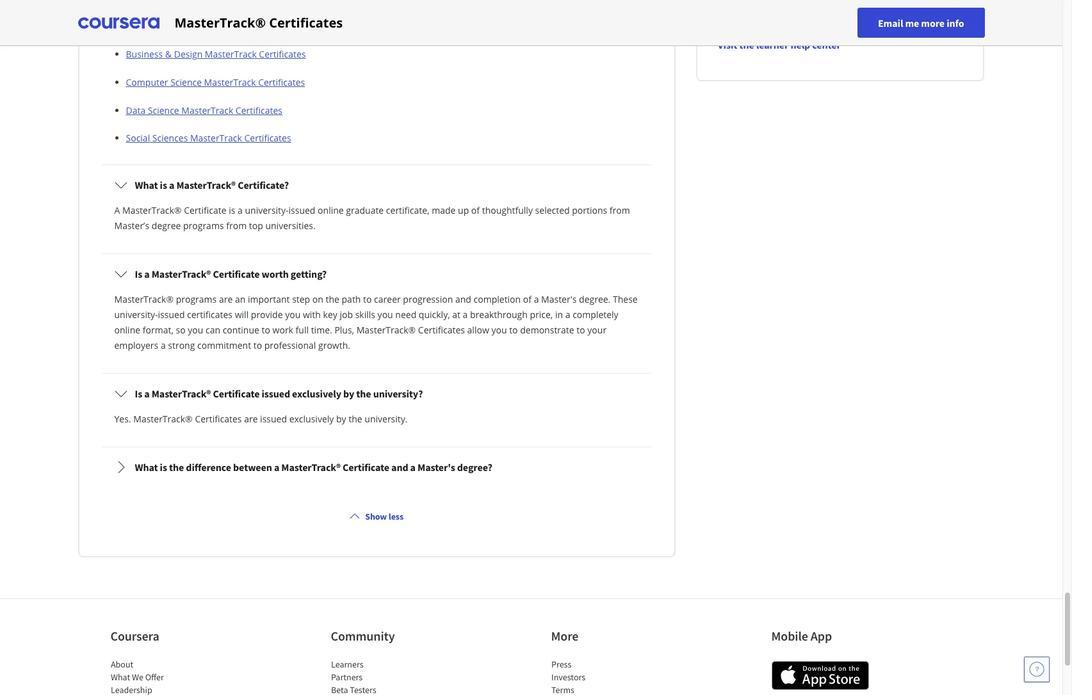 Task type: describe. For each thing, give the bounding box(es) containing it.
issued inside mastertrack® programs are an important step on the path to career progression and completion of a master's degree. these university-issued certificates will provide you with key job skills you need quickly, at a breakthrough price, in a completely online format, so you can continue to work full time. plus, mastertrack® certificates allow you to demonstrate to your employers a strong commitment to professional growth.
[[158, 309, 185, 321]]

show less button
[[345, 506, 409, 529]]

universities.
[[266, 220, 316, 232]]

goal.
[[534, 20, 554, 32]]

design
[[174, 48, 203, 60]]

any
[[488, 20, 503, 32]]

about what we offer
[[111, 660, 164, 684]]

learners
[[331, 660, 363, 671]]

offered
[[295, 20, 326, 32]]

mastertrack® inside a mastertrack® certificate is a university-issued online graduate certificate, made up of thoughtfully selected portions from master's degree programs from top universities.
[[122, 205, 182, 217]]

the right "visit" at the top of page
[[740, 39, 755, 51]]

the for mastertrack® programs are an important step on the path to career progression and completion of a master's degree. these university-issued certificates will provide you with key job skills you need quickly, at a breakthrough price, in a completely online format, so you can continue to work full time. plus, mastertrack® certificates allow you to demonstrate to your employers a strong commitment to professional growth.
[[326, 294, 340, 306]]

learners link
[[331, 660, 363, 671]]

download on the app store image
[[772, 662, 869, 691]]

coursera image
[[78, 12, 159, 33]]

&
[[165, 48, 172, 60]]

exclusively for university?
[[292, 388, 342, 401]]

issued down is a mastertrack® certificate issued exclusively by the university?
[[260, 413, 287, 426]]

coursera inside "list"
[[238, 20, 277, 32]]

mastertrack® down strong
[[152, 388, 211, 401]]

data science mastertrack certificates link
[[126, 105, 283, 117]]

a inside a mastertrack® certificate is a university-issued online graduate certificate, made up of thoughtfully selected portions from master's degree programs from top universities.
[[238, 205, 243, 217]]

0 vertical spatial of
[[376, 20, 384, 32]]

quickly,
[[419, 309, 450, 321]]

worth
[[262, 268, 289, 281]]

computer science mastertrack certificates
[[126, 76, 305, 89]]

progression
[[403, 294, 453, 306]]

online inside mastertrack® programs are an important step on the path to career progression and completion of a master's degree. these university-issued certificates will provide you with key job skills you need quickly, at a breakthrough price, in a completely online format, so you can continue to work full time. plus, mastertrack® certificates allow you to demonstrate to your employers a strong commitment to professional growth.
[[114, 324, 140, 337]]

mobile
[[772, 629, 809, 645]]

visit the learner help center link
[[718, 39, 841, 51]]

visit the learner help center
[[718, 39, 841, 51]]

yes.
[[114, 413, 131, 426]]

programs inside a mastertrack® certificate is a university-issued online graduate certificate, made up of thoughtfully selected portions from master's degree programs from top universities.
[[183, 220, 224, 232]]

learner
[[757, 39, 789, 51]]

mobile app
[[772, 629, 833, 645]]

business & design mastertrack certificates link
[[126, 48, 306, 60]]

social sciences mastertrack certificates
[[126, 132, 291, 144]]

mastertrack® right yes. at the bottom of page
[[133, 413, 193, 426]]

1 horizontal spatial from
[[610, 205, 630, 217]]

so
[[176, 324, 186, 337]]

portions
[[572, 205, 608, 217]]

to down breakthrough
[[510, 324, 518, 337]]

your
[[588, 324, 607, 337]]

science for data
[[148, 105, 179, 117]]

continue
[[223, 324, 259, 337]]

help center image
[[1030, 663, 1045, 678]]

1 vertical spatial help
[[791, 39, 811, 51]]

will
[[235, 309, 249, 321]]

1 vertical spatial from
[[226, 220, 247, 232]]

me
[[906, 16, 920, 29]]

and inside dropdown button
[[392, 462, 409, 474]]

data
[[126, 105, 146, 117]]

certificate inside what is the difference between a mastertrack® certificate and a master's degree? dropdown button
[[343, 462, 390, 474]]

step
[[292, 294, 310, 306]]

list containing what is a mastertrack® certificate?
[[100, 0, 654, 490]]

show less
[[365, 512, 404, 523]]

certificate inside a mastertrack® certificate is a university-issued online graduate certificate, made up of thoughtfully selected portions from master's degree programs from top universities.
[[184, 205, 227, 217]]

mastertrack for data
[[182, 105, 233, 117]]

price,
[[530, 309, 553, 321]]

about link
[[111, 660, 133, 671]]

provide
[[251, 309, 283, 321]]

certificates
[[187, 309, 233, 321]]

path
[[342, 294, 361, 306]]

community
[[331, 629, 395, 645]]

to down continue
[[254, 340, 262, 352]]

mastertrack® certificates
[[175, 14, 343, 31]]

work
[[273, 324, 293, 337]]

with
[[303, 309, 321, 321]]

we
[[132, 672, 143, 684]]

in inside mastertrack® programs are an important step on the path to career progression and completion of a master's degree. these university-issued certificates will provide you with key job skills you need quickly, at a breakthrough price, in a completely online format, so you can continue to work full time. plus, mastertrack® certificates allow you to demonstrate to your employers a strong commitment to professional growth.
[[556, 309, 563, 321]]

a mastertrack® certificate is a university-issued online graduate certificate, made up of thoughtfully selected portions from master's degree programs from top universities.
[[114, 205, 630, 232]]

0 horizontal spatial coursera
[[111, 629, 159, 645]]

certificates inside mastertrack® programs are an important step on the path to career progression and completion of a master's degree. these university-issued certificates will provide you with key job skills you need quickly, at a breakthrough price, in a completely online format, so you can continue to work full time. plus, mastertrack® certificates allow you to demonstrate to your employers a strong commitment to professional growth.
[[418, 324, 465, 337]]

breakthrough
[[470, 309, 528, 321]]

issued inside a mastertrack® certificate is a university-issued online graduate certificate, made up of thoughtfully selected portions from master's degree programs from top universities.
[[289, 205, 316, 217]]

strong
[[168, 340, 195, 352]]

commitment
[[197, 340, 251, 352]]

key
[[323, 309, 338, 321]]

list for more
[[551, 659, 660, 696]]

an
[[235, 294, 246, 306]]

demonstrate
[[521, 324, 575, 337]]

difference
[[186, 462, 231, 474]]

certificate inside is a mastertrack® certificate worth getting? dropdown button
[[213, 268, 260, 281]]

partners
[[331, 672, 363, 684]]

yes. mastertrack® certificates are issued exclusively by the university.
[[114, 413, 408, 426]]

email me more info button
[[858, 8, 985, 38]]

job
[[340, 309, 353, 321]]

visit
[[718, 39, 738, 51]]

investors
[[551, 672, 586, 684]]

between
[[233, 462, 272, 474]]

master's
[[114, 220, 149, 232]]

full
[[296, 324, 309, 337]]

certificate,
[[386, 205, 430, 217]]

can
[[206, 324, 220, 337]]

press link
[[551, 660, 572, 671]]

mastertrack® right between
[[282, 462, 341, 474]]

social
[[126, 132, 150, 144]]

programs inside mastertrack® programs are an important step on the path to career progression and completion of a master's degree. these university-issued certificates will provide you with key job skills you need quickly, at a breakthrough price, in a completely online format, so you can continue to work full time. plus, mastertrack® certificates allow you to demonstrate to your employers a strong commitment to professional growth.
[[176, 294, 217, 306]]

employers
[[114, 340, 158, 352]]

show
[[365, 512, 387, 523]]

is a mastertrack® certificate issued exclusively by the university?
[[135, 388, 423, 401]]

certificate inside the is a mastertrack® certificate issued exclusively by the university? dropdown button
[[213, 388, 260, 401]]

you right the so on the left top of page
[[188, 324, 203, 337]]

what for what is a mastertrack® certificate?
[[135, 179, 158, 192]]

list for mastertrack® certificates on coursera are offered in a variety of categories to help meet any career goal.
[[120, 47, 639, 145]]

master's inside mastertrack® programs are an important step on the path to career progression and completion of a master's degree. these university-issued certificates will provide you with key job skills you need quickly, at a breakthrough price, in a completely online format, so you can continue to work full time. plus, mastertrack® certificates allow you to demonstrate to your employers a strong commitment to professional growth.
[[542, 294, 577, 306]]

is for is a mastertrack® certificate worth getting?
[[135, 268, 142, 281]]

are inside mastertrack® programs are an important step on the path to career progression and completion of a master's degree. these university-issued certificates will provide you with key job skills you need quickly, at a breakthrough price, in a completely online format, so you can continue to work full time. plus, mastertrack® certificates allow you to demonstrate to your employers a strong commitment to professional growth.
[[219, 294, 233, 306]]

investors link
[[551, 672, 586, 684]]

of inside a mastertrack® certificate is a university-issued online graduate certificate, made up of thoughtfully selected portions from master's degree programs from top universities.
[[472, 205, 480, 217]]

of inside mastertrack® programs are an important step on the path to career progression and completion of a master's degree. these university-issued certificates will provide you with key job skills you need quickly, at a breakthrough price, in a completely online format, so you can continue to work full time. plus, mastertrack® certificates allow you to demonstrate to your employers a strong commitment to professional growth.
[[523, 294, 532, 306]]

mastertrack® up business & design mastertrack certificates
[[175, 14, 266, 31]]

mastertrack® programs are an important step on the path to career progression and completion of a master's degree. these university-issued certificates will provide you with key job skills you need quickly, at a breakthrough price, in a completely online format, so you can continue to work full time. plus, mastertrack® certificates allow you to demonstrate to your employers a strong commitment to professional growth.
[[114, 294, 638, 352]]

master's inside dropdown button
[[418, 462, 455, 474]]



Task type: locate. For each thing, give the bounding box(es) containing it.
1 horizontal spatial in
[[556, 309, 563, 321]]

0 vertical spatial is
[[135, 268, 142, 281]]

what inside dropdown button
[[135, 462, 158, 474]]

university.
[[365, 413, 408, 426]]

1 vertical spatial exclusively
[[289, 413, 334, 426]]

career inside mastertrack® programs are an important step on the path to career progression and completion of a master's degree. these university-issued certificates will provide you with key job skills you need quickly, at a breakthrough price, in a completely online format, so you can continue to work full time. plus, mastertrack® certificates allow you to demonstrate to your employers a strong commitment to professional growth.
[[374, 294, 401, 306]]

business
[[126, 48, 163, 60]]

help inside "list"
[[443, 20, 461, 32]]

2 list item from the left
[[331, 685, 440, 696]]

master's up price,
[[542, 294, 577, 306]]

exclusively inside dropdown button
[[292, 388, 342, 401]]

the for yes. mastertrack® certificates are issued exclusively by the university.
[[349, 413, 363, 426]]

1 vertical spatial science
[[148, 105, 179, 117]]

from left top
[[226, 220, 247, 232]]

press
[[551, 660, 572, 671]]

what is the difference between a mastertrack® certificate and a master's degree? button
[[104, 450, 650, 486]]

list containing learners
[[331, 659, 440, 696]]

1 vertical spatial are
[[219, 294, 233, 306]]

0 vertical spatial exclusively
[[292, 388, 342, 401]]

1 vertical spatial of
[[472, 205, 480, 217]]

programs right degree
[[183, 220, 224, 232]]

help left 'meet'
[[443, 20, 461, 32]]

by for university?
[[344, 388, 355, 401]]

1 vertical spatial master's
[[418, 462, 455, 474]]

mastertrack up social sciences mastertrack certificates
[[182, 105, 233, 117]]

mastertrack® certificates on coursera are offered in a variety of categories to help meet any career goal.
[[114, 20, 554, 32]]

master's left the degree?
[[418, 462, 455, 474]]

is
[[135, 268, 142, 281], [135, 388, 142, 401]]

0 vertical spatial help
[[443, 20, 461, 32]]

0 vertical spatial master's
[[542, 294, 577, 306]]

master's
[[542, 294, 577, 306], [418, 462, 455, 474]]

2 vertical spatial what
[[111, 672, 130, 684]]

exclusively for university.
[[289, 413, 334, 426]]

of right up
[[472, 205, 480, 217]]

business & design mastertrack certificates
[[126, 48, 306, 60]]

0 horizontal spatial career
[[374, 294, 401, 306]]

1 vertical spatial by
[[336, 413, 346, 426]]

what is a mastertrack® certificate? button
[[104, 167, 650, 203]]

you right skills
[[378, 309, 393, 321]]

certificate up "show"
[[343, 462, 390, 474]]

1 horizontal spatial online
[[318, 205, 344, 217]]

what down about link
[[111, 672, 130, 684]]

email me more info
[[879, 16, 965, 29]]

is down the what is a mastertrack® certificate?
[[229, 205, 235, 217]]

help left center
[[791, 39, 811, 51]]

are
[[279, 20, 293, 32], [219, 294, 233, 306], [244, 413, 258, 426]]

0 vertical spatial on
[[225, 20, 236, 32]]

1 horizontal spatial coursera
[[238, 20, 277, 32]]

growth.
[[319, 340, 351, 352]]

list containing press
[[551, 659, 660, 696]]

degree
[[152, 220, 181, 232]]

1 vertical spatial university-
[[114, 309, 158, 321]]

format,
[[143, 324, 174, 337]]

certificates
[[269, 14, 343, 31], [176, 20, 223, 32], [259, 48, 306, 60], [258, 76, 305, 89], [236, 105, 283, 117], [244, 132, 291, 144], [418, 324, 465, 337], [195, 413, 242, 426]]

the
[[740, 39, 755, 51], [326, 294, 340, 306], [357, 388, 371, 401], [349, 413, 363, 426], [169, 462, 184, 474]]

0 vertical spatial by
[[344, 388, 355, 401]]

3 list item from the left
[[551, 685, 660, 696]]

is down master's
[[135, 268, 142, 281]]

0 horizontal spatial in
[[328, 20, 336, 32]]

computer science mastertrack certificates link
[[126, 76, 305, 89]]

0 vertical spatial university-
[[245, 205, 289, 217]]

email
[[879, 16, 904, 29]]

0 vertical spatial from
[[610, 205, 630, 217]]

what we offer link
[[111, 672, 164, 684]]

university- inside a mastertrack® certificate is a university-issued online graduate certificate, made up of thoughtfully selected portions from master's degree programs from top universities.
[[245, 205, 289, 217]]

exclusively down growth. on the left of the page
[[292, 388, 342, 401]]

is a mastertrack® certificate worth getting?
[[135, 268, 327, 281]]

skills
[[355, 309, 376, 321]]

0 horizontal spatial master's
[[418, 462, 455, 474]]

from right portions
[[610, 205, 630, 217]]

coursera up about link
[[111, 629, 159, 645]]

is down employers
[[135, 388, 142, 401]]

by
[[344, 388, 355, 401], [336, 413, 346, 426]]

variety
[[345, 20, 374, 32]]

info
[[947, 16, 965, 29]]

getting?
[[291, 268, 327, 281]]

to down provide
[[262, 324, 270, 337]]

university- up top
[[245, 205, 289, 217]]

mastertrack down "data science mastertrack certificates"
[[190, 132, 242, 144]]

by inside dropdown button
[[344, 388, 355, 401]]

coursera
[[238, 20, 277, 32], [111, 629, 159, 645]]

and
[[456, 294, 472, 306], [392, 462, 409, 474]]

mastertrack® inside "dropdown button"
[[177, 179, 236, 192]]

is for mastertrack®
[[160, 179, 167, 192]]

list item down investors link
[[551, 685, 660, 696]]

in right offered
[[328, 20, 336, 32]]

are down is a mastertrack® certificate issued exclusively by the university?
[[244, 413, 258, 426]]

1 horizontal spatial of
[[472, 205, 480, 217]]

are left offered
[[279, 20, 293, 32]]

list item for community
[[331, 685, 440, 696]]

certificate down the what is a mastertrack® certificate?
[[184, 205, 227, 217]]

up
[[458, 205, 469, 217]]

in
[[328, 20, 336, 32], [556, 309, 563, 321]]

1 vertical spatial programs
[[176, 294, 217, 306]]

on up business & design mastertrack certificates link
[[225, 20, 236, 32]]

to right categories
[[432, 20, 441, 32]]

offer
[[145, 672, 164, 684]]

is inside what is the difference between a mastertrack® certificate and a master's degree? dropdown button
[[160, 462, 167, 474]]

1 vertical spatial is
[[135, 388, 142, 401]]

the left difference on the left bottom
[[169, 462, 184, 474]]

you down step
[[285, 309, 301, 321]]

list
[[100, 0, 654, 490], [120, 47, 639, 145], [111, 659, 219, 696], [331, 659, 440, 696], [551, 659, 660, 696]]

1 horizontal spatial list item
[[331, 685, 440, 696]]

in right price,
[[556, 309, 563, 321]]

a inside "dropdown button"
[[169, 179, 175, 192]]

certificate?
[[238, 179, 289, 192]]

degree?
[[457, 462, 493, 474]]

2 vertical spatial of
[[523, 294, 532, 306]]

0 horizontal spatial university-
[[114, 309, 158, 321]]

you down breakthrough
[[492, 324, 507, 337]]

0 vertical spatial science
[[171, 76, 202, 89]]

mastertrack for computer
[[204, 76, 256, 89]]

science right data
[[148, 105, 179, 117]]

issued up yes. mastertrack® certificates are issued exclusively by the university.
[[262, 388, 290, 401]]

0 vertical spatial career
[[505, 20, 532, 32]]

1 horizontal spatial master's
[[542, 294, 577, 306]]

0 horizontal spatial online
[[114, 324, 140, 337]]

1 horizontal spatial university-
[[245, 205, 289, 217]]

0 horizontal spatial from
[[226, 220, 247, 232]]

career
[[505, 20, 532, 32], [374, 294, 401, 306]]

1 vertical spatial on
[[313, 294, 324, 306]]

center
[[813, 39, 841, 51]]

1 vertical spatial what
[[135, 462, 158, 474]]

0 vertical spatial is
[[160, 179, 167, 192]]

1 vertical spatial in
[[556, 309, 563, 321]]

a
[[114, 205, 120, 217]]

1 horizontal spatial are
[[244, 413, 258, 426]]

mastertrack up computer science mastertrack certificates link
[[205, 48, 257, 60]]

list for community
[[331, 659, 440, 696]]

0 horizontal spatial of
[[376, 20, 384, 32]]

the up the university.
[[357, 388, 371, 401]]

selected
[[536, 205, 570, 217]]

and up less
[[392, 462, 409, 474]]

issued up the so on the left top of page
[[158, 309, 185, 321]]

list item down offer
[[111, 685, 219, 696]]

mastertrack® up certificates
[[152, 268, 211, 281]]

what is the difference between a mastertrack® certificate and a master's degree?
[[135, 462, 493, 474]]

university- inside mastertrack® programs are an important step on the path to career progression and completion of a master's degree. these university-issued certificates will provide you with key job skills you need quickly, at a breakthrough price, in a completely online format, so you can continue to work full time. plus, mastertrack® certificates allow you to demonstrate to your employers a strong commitment to professional growth.
[[114, 309, 158, 321]]

certificate up an
[[213, 268, 260, 281]]

at
[[453, 309, 461, 321]]

is for is a mastertrack® certificate issued exclusively by the university?
[[135, 388, 142, 401]]

mastertrack® down need
[[357, 324, 416, 337]]

1 horizontal spatial on
[[313, 294, 324, 306]]

completion
[[474, 294, 521, 306]]

by left university?
[[344, 388, 355, 401]]

online up employers
[[114, 324, 140, 337]]

0 vertical spatial coursera
[[238, 20, 277, 32]]

of
[[376, 20, 384, 32], [472, 205, 480, 217], [523, 294, 532, 306]]

1 vertical spatial is
[[229, 205, 235, 217]]

on inside mastertrack® programs are an important step on the path to career progression and completion of a master's degree. these university-issued certificates will provide you with key job skills you need quickly, at a breakthrough price, in a completely online format, so you can continue to work full time. plus, mastertrack® certificates allow you to demonstrate to your employers a strong commitment to professional growth.
[[313, 294, 324, 306]]

list item for more
[[551, 685, 660, 696]]

science for computer
[[171, 76, 202, 89]]

0 horizontal spatial list item
[[111, 685, 219, 696]]

thoughtfully
[[482, 205, 533, 217]]

time.
[[311, 324, 332, 337]]

0 horizontal spatial and
[[392, 462, 409, 474]]

list containing about
[[111, 659, 219, 696]]

1 vertical spatial online
[[114, 324, 140, 337]]

to up skills
[[363, 294, 372, 306]]

data science mastertrack certificates
[[126, 105, 283, 117]]

meet
[[464, 20, 485, 32]]

are left an
[[219, 294, 233, 306]]

issued up universities. at the top of the page
[[289, 205, 316, 217]]

is inside what is a mastertrack® certificate? "dropdown button"
[[160, 179, 167, 192]]

what is a mastertrack® certificate?
[[135, 179, 289, 192]]

2 vertical spatial is
[[160, 462, 167, 474]]

issued inside dropdown button
[[262, 388, 290, 401]]

list item down 'partners'
[[331, 685, 440, 696]]

mastertrack® down social sciences mastertrack certificates
[[177, 179, 236, 192]]

what inside about what we offer
[[111, 672, 130, 684]]

list for coursera
[[111, 659, 219, 696]]

0 vertical spatial what
[[135, 179, 158, 192]]

0 vertical spatial and
[[456, 294, 472, 306]]

0 horizontal spatial on
[[225, 20, 236, 32]]

0 horizontal spatial help
[[443, 20, 461, 32]]

is a mastertrack® certificate issued exclusively by the university? button
[[104, 376, 650, 412]]

list item
[[111, 685, 219, 696], [331, 685, 440, 696], [551, 685, 660, 696]]

university- up format,
[[114, 309, 158, 321]]

0 vertical spatial in
[[328, 20, 336, 32]]

is
[[160, 179, 167, 192], [229, 205, 235, 217], [160, 462, 167, 474]]

1 vertical spatial career
[[374, 294, 401, 306]]

career up need
[[374, 294, 401, 306]]

online inside a mastertrack® certificate is a university-issued online graduate certificate, made up of thoughtfully selected portions from master's degree programs from top universities.
[[318, 205, 344, 217]]

categories
[[387, 20, 430, 32]]

less
[[389, 512, 404, 523]]

the for is a mastertrack® certificate issued exclusively by the university?
[[357, 388, 371, 401]]

2 horizontal spatial of
[[523, 294, 532, 306]]

of up price,
[[523, 294, 532, 306]]

programs
[[183, 220, 224, 232], [176, 294, 217, 306]]

online left graduate
[[318, 205, 344, 217]]

mastertrack® up format,
[[114, 294, 174, 306]]

list containing business & design mastertrack certificates
[[120, 47, 639, 145]]

on up with
[[313, 294, 324, 306]]

mastertrack down business & design mastertrack certificates link
[[204, 76, 256, 89]]

learners partners
[[331, 660, 363, 684]]

issued
[[289, 205, 316, 217], [158, 309, 185, 321], [262, 388, 290, 401], [260, 413, 287, 426]]

of right variety
[[376, 20, 384, 32]]

1 vertical spatial and
[[392, 462, 409, 474]]

2 is from the top
[[135, 388, 142, 401]]

professional
[[265, 340, 316, 352]]

0 vertical spatial online
[[318, 205, 344, 217]]

important
[[248, 294, 290, 306]]

allow
[[468, 324, 489, 337]]

by for university.
[[336, 413, 346, 426]]

what for what is the difference between a mastertrack® certificate and a master's degree?
[[135, 462, 158, 474]]

from
[[610, 205, 630, 217], [226, 220, 247, 232]]

completely
[[573, 309, 619, 321]]

1 list item from the left
[[111, 685, 219, 696]]

mastertrack
[[205, 48, 257, 60], [204, 76, 256, 89], [182, 105, 233, 117], [190, 132, 242, 144]]

is up degree
[[160, 179, 167, 192]]

mastertrack for social
[[190, 132, 242, 144]]

mastertrack® up the business
[[114, 20, 174, 32]]

science down design
[[171, 76, 202, 89]]

is inside a mastertrack® certificate is a university-issued online graduate certificate, made up of thoughtfully selected portions from master's degree programs from top universities.
[[229, 205, 235, 217]]

0 horizontal spatial are
[[219, 294, 233, 306]]

exclusively
[[292, 388, 342, 401], [289, 413, 334, 426]]

2 vertical spatial are
[[244, 413, 258, 426]]

2 horizontal spatial list item
[[551, 685, 660, 696]]

list item for coursera
[[111, 685, 219, 696]]

is for difference
[[160, 462, 167, 474]]

about
[[111, 660, 133, 671]]

2 horizontal spatial are
[[279, 20, 293, 32]]

coursera up business & design mastertrack certificates link
[[238, 20, 277, 32]]

to left 'your'
[[577, 324, 586, 337]]

need
[[396, 309, 417, 321]]

what up master's
[[135, 179, 158, 192]]

0 vertical spatial are
[[279, 20, 293, 32]]

is left difference on the left bottom
[[160, 462, 167, 474]]

by down the is a mastertrack® certificate issued exclusively by the university? dropdown button
[[336, 413, 346, 426]]

1 horizontal spatial and
[[456, 294, 472, 306]]

science
[[171, 76, 202, 89], [148, 105, 179, 117]]

1 horizontal spatial career
[[505, 20, 532, 32]]

what inside "dropdown button"
[[135, 179, 158, 192]]

1 vertical spatial coursera
[[111, 629, 159, 645]]

these
[[613, 294, 638, 306]]

mastertrack® up degree
[[122, 205, 182, 217]]

1 is from the top
[[135, 268, 142, 281]]

sciences
[[152, 132, 188, 144]]

top
[[249, 220, 263, 232]]

university-
[[245, 205, 289, 217], [114, 309, 158, 321]]

degree.
[[579, 294, 611, 306]]

the up key
[[326, 294, 340, 306]]

online
[[318, 205, 344, 217], [114, 324, 140, 337]]

the inside mastertrack® programs are an important step on the path to career progression and completion of a master's degree. these university-issued certificates will provide you with key job skills you need quickly, at a breakthrough price, in a completely online format, so you can continue to work full time. plus, mastertrack® certificates allow you to demonstrate to your employers a strong commitment to professional growth.
[[326, 294, 340, 306]]

and inside mastertrack® programs are an important step on the path to career progression and completion of a master's degree. these university-issued certificates will provide you with key job skills you need quickly, at a breakthrough price, in a completely online format, so you can continue to work full time. plus, mastertrack® certificates allow you to demonstrate to your employers a strong commitment to professional growth.
[[456, 294, 472, 306]]

certificate up yes. mastertrack® certificates are issued exclusively by the university.
[[213, 388, 260, 401]]

the left the university.
[[349, 413, 363, 426]]

help
[[443, 20, 461, 32], [791, 39, 811, 51]]

1 horizontal spatial help
[[791, 39, 811, 51]]

exclusively down is a mastertrack® certificate issued exclusively by the university?
[[289, 413, 334, 426]]

career right the any
[[505, 20, 532, 32]]

and up the at
[[456, 294, 472, 306]]

0 vertical spatial programs
[[183, 220, 224, 232]]

what left difference on the left bottom
[[135, 462, 158, 474]]

mastertrack®
[[175, 14, 266, 31], [114, 20, 174, 32], [177, 179, 236, 192], [122, 205, 182, 217], [152, 268, 211, 281], [114, 294, 174, 306], [357, 324, 416, 337], [152, 388, 211, 401], [133, 413, 193, 426], [282, 462, 341, 474]]

programs up certificates
[[176, 294, 217, 306]]



Task type: vqa. For each thing, say whether or not it's contained in the screenshot.
AFFILIATES list item
no



